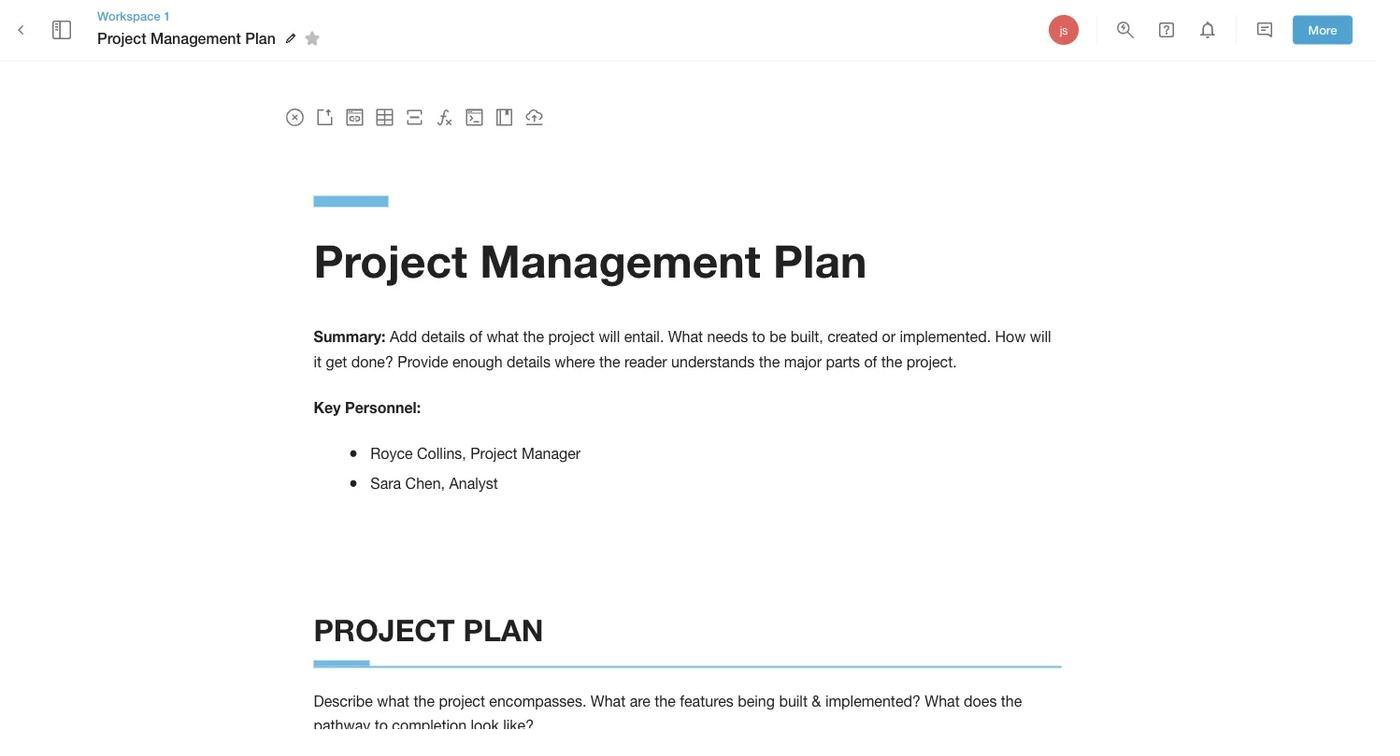 Task type: describe. For each thing, give the bounding box(es) containing it.
describe what the project encompasses. what are the features being built & implemented? what does the pathway to completion look like?
[[314, 693, 1027, 730]]

implemented.
[[900, 328, 991, 345]]

does
[[964, 693, 997, 710]]

analyst
[[449, 475, 498, 492]]

1 vertical spatial of
[[865, 353, 878, 370]]

0 horizontal spatial plan
[[245, 29, 276, 47]]

more
[[1309, 23, 1338, 37]]

0 horizontal spatial what
[[591, 693, 626, 710]]

to inside add details of what the project will entail. what needs to be built, created or implemented. how will it get done? provide enough details where the reader understands the major parts of the project.
[[753, 328, 766, 345]]

describe
[[314, 693, 373, 710]]

to inside 'describe what the project encompasses. what are the features being built & implemented? what does the pathway to completion look like?'
[[375, 717, 388, 730]]

more button
[[1293, 16, 1353, 44]]

1 vertical spatial project management plan
[[314, 234, 867, 288]]

entail.
[[624, 328, 664, 345]]

being
[[738, 693, 775, 710]]

what inside 'describe what the project encompasses. what are the features being built & implemented? what does the pathway to completion look like?'
[[377, 693, 410, 710]]

0 horizontal spatial of
[[470, 328, 483, 345]]

1 vertical spatial project
[[314, 234, 468, 288]]

1 horizontal spatial details
[[507, 353, 551, 370]]

0 vertical spatial project management plan
[[97, 29, 276, 47]]

0 horizontal spatial management
[[151, 29, 241, 47]]

project.
[[907, 353, 957, 370]]

look
[[471, 717, 499, 730]]

what inside add details of what the project will entail. what needs to be built, created or implemented. how will it get done? provide enough details where the reader understands the major parts of the project.
[[487, 328, 519, 345]]

get
[[326, 353, 347, 370]]

like?
[[503, 717, 534, 730]]

2 horizontal spatial what
[[925, 693, 960, 710]]

personnel:
[[345, 399, 421, 416]]

2 will from the left
[[1031, 328, 1052, 345]]

workspace 1
[[97, 8, 171, 23]]

sara chen, analyst
[[371, 475, 498, 492]]

implemented?
[[826, 693, 921, 710]]

1 horizontal spatial plan
[[774, 234, 867, 288]]

2 vertical spatial project
[[471, 445, 518, 462]]

how
[[996, 328, 1026, 345]]

manager
[[522, 445, 581, 462]]

chen,
[[406, 475, 445, 492]]

needs
[[708, 328, 748, 345]]



Task type: vqa. For each thing, say whether or not it's contained in the screenshot.
👩🏻💻Transition Plan Template
no



Task type: locate. For each thing, give the bounding box(es) containing it.
js button
[[1047, 12, 1082, 48]]

details
[[422, 328, 465, 345], [507, 353, 551, 370]]

what left "are"
[[591, 693, 626, 710]]

project
[[314, 612, 455, 648]]

add details of what the project will entail. what needs to be built, created or implemented. how will it get done? provide enough details where the reader understands the major parts of the project.
[[314, 328, 1056, 370]]

0 vertical spatial what
[[487, 328, 519, 345]]

0 vertical spatial details
[[422, 328, 465, 345]]

1 horizontal spatial management
[[480, 234, 761, 288]]

understands
[[672, 353, 755, 370]]

0 horizontal spatial details
[[422, 328, 465, 345]]

what up enough
[[487, 328, 519, 345]]

to
[[753, 328, 766, 345], [375, 717, 388, 730]]

project up where on the left of the page
[[549, 328, 595, 345]]

1 horizontal spatial what
[[487, 328, 519, 345]]

project plan
[[314, 612, 544, 648]]

1 vertical spatial plan
[[774, 234, 867, 288]]

0 horizontal spatial what
[[377, 693, 410, 710]]

or
[[883, 328, 896, 345]]

2 horizontal spatial project
[[471, 445, 518, 462]]

will left entail.
[[599, 328, 620, 345]]

project
[[549, 328, 595, 345], [439, 693, 485, 710]]

project management plan up entail.
[[314, 234, 867, 288]]

favorite image
[[301, 27, 324, 50]]

1 horizontal spatial will
[[1031, 328, 1052, 345]]

of
[[470, 328, 483, 345], [865, 353, 878, 370]]

1 vertical spatial what
[[377, 693, 410, 710]]

project up 'look'
[[439, 693, 485, 710]]

what up 'understands'
[[669, 328, 703, 345]]

built
[[779, 693, 808, 710]]

built,
[[791, 328, 824, 345]]

workspace 1 link
[[97, 7, 326, 24]]

collins,
[[417, 445, 467, 462]]

0 vertical spatial to
[[753, 328, 766, 345]]

plan up built,
[[774, 234, 867, 288]]

key
[[314, 399, 341, 416]]

of up enough
[[470, 328, 483, 345]]

features
[[680, 693, 734, 710]]

pathway
[[314, 717, 371, 730]]

provide
[[398, 353, 449, 370]]

royce collins, project manager
[[371, 445, 581, 462]]

1 vertical spatial to
[[375, 717, 388, 730]]

completion
[[392, 717, 467, 730]]

management down workspace 1 link
[[151, 29, 241, 47]]

add
[[390, 328, 417, 345]]

0 vertical spatial project
[[549, 328, 595, 345]]

0 horizontal spatial will
[[599, 328, 620, 345]]

project
[[97, 29, 146, 47], [314, 234, 468, 288], [471, 445, 518, 462]]

enough
[[453, 353, 503, 370]]

of right parts
[[865, 353, 878, 370]]

summary:
[[314, 328, 386, 345]]

1 vertical spatial project
[[439, 693, 485, 710]]

what inside add details of what the project will entail. what needs to be built, created or implemented. how will it get done? provide enough details where the reader understands the major parts of the project.
[[669, 328, 703, 345]]

0 vertical spatial of
[[470, 328, 483, 345]]

what up completion
[[377, 693, 410, 710]]

project inside add details of what the project will entail. what needs to be built, created or implemented. how will it get done? provide enough details where the reader understands the major parts of the project.
[[549, 328, 595, 345]]

will
[[599, 328, 620, 345], [1031, 328, 1052, 345]]

to right pathway
[[375, 717, 388, 730]]

where
[[555, 353, 595, 370]]

1
[[164, 8, 171, 23]]

plan left favorite image
[[245, 29, 276, 47]]

details up provide
[[422, 328, 465, 345]]

0 horizontal spatial project
[[97, 29, 146, 47]]

what
[[487, 328, 519, 345], [377, 693, 410, 710]]

1 horizontal spatial project management plan
[[314, 234, 867, 288]]

project up analyst
[[471, 445, 518, 462]]

project up "add"
[[314, 234, 468, 288]]

plan
[[463, 612, 544, 648]]

&
[[812, 693, 822, 710]]

it
[[314, 353, 322, 370]]

what left the does
[[925, 693, 960, 710]]

1 horizontal spatial to
[[753, 328, 766, 345]]

details left where on the left of the page
[[507, 353, 551, 370]]

0 horizontal spatial project
[[439, 693, 485, 710]]

major
[[784, 353, 822, 370]]

project down workspace
[[97, 29, 146, 47]]

0 vertical spatial project
[[97, 29, 146, 47]]

1 vertical spatial management
[[480, 234, 761, 288]]

are
[[630, 693, 651, 710]]

be
[[770, 328, 787, 345]]

reader
[[625, 353, 667, 370]]

royce
[[371, 445, 413, 462]]

project management plan down 1
[[97, 29, 276, 47]]

1 horizontal spatial project
[[314, 234, 468, 288]]

sara
[[371, 475, 401, 492]]

encompasses.
[[489, 693, 587, 710]]

0 vertical spatial plan
[[245, 29, 276, 47]]

created
[[828, 328, 878, 345]]

done?
[[351, 353, 394, 370]]

1 will from the left
[[599, 328, 620, 345]]

the
[[523, 328, 544, 345], [600, 353, 621, 370], [759, 353, 780, 370], [882, 353, 903, 370], [414, 693, 435, 710], [655, 693, 676, 710], [1002, 693, 1023, 710]]

workspace
[[97, 8, 161, 23]]

parts
[[826, 353, 860, 370]]

key personnel:
[[314, 399, 421, 416]]

js
[[1060, 23, 1068, 36]]

will right how
[[1031, 328, 1052, 345]]

1 vertical spatial details
[[507, 353, 551, 370]]

plan
[[245, 29, 276, 47], [774, 234, 867, 288]]

1 horizontal spatial what
[[669, 328, 703, 345]]

management
[[151, 29, 241, 47], [480, 234, 761, 288]]

1 horizontal spatial project
[[549, 328, 595, 345]]

1 horizontal spatial of
[[865, 353, 878, 370]]

0 vertical spatial management
[[151, 29, 241, 47]]

to left the be
[[753, 328, 766, 345]]

project inside 'describe what the project encompasses. what are the features being built & implemented? what does the pathway to completion look like?'
[[439, 693, 485, 710]]

what
[[669, 328, 703, 345], [591, 693, 626, 710], [925, 693, 960, 710]]

0 horizontal spatial project management plan
[[97, 29, 276, 47]]

0 horizontal spatial to
[[375, 717, 388, 730]]

management up entail.
[[480, 234, 761, 288]]

project management plan
[[97, 29, 276, 47], [314, 234, 867, 288]]



